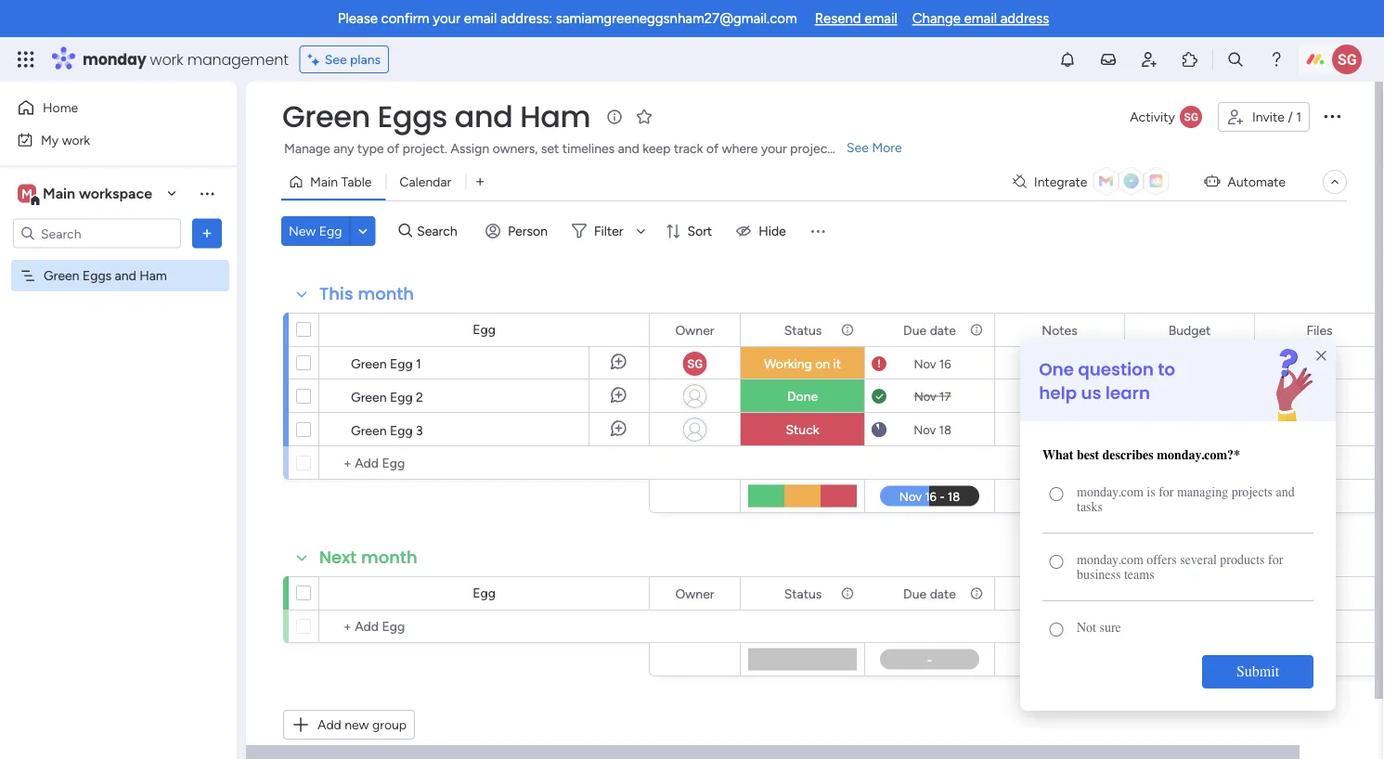 Task type: describe. For each thing, give the bounding box(es) containing it.
activity button
[[1123, 102, 1211, 132]]

1 notes field from the top
[[1037, 320, 1082, 340]]

workspace options image
[[198, 184, 216, 203]]

add
[[318, 717, 341, 733]]

my work button
[[11, 125, 200, 155]]

1 + add egg text field from the top
[[329, 452, 641, 474]]

see more link
[[845, 138, 904, 157]]

angle down image
[[358, 224, 367, 238]]

1 files field from the top
[[1302, 320, 1337, 340]]

monday
[[83, 49, 146, 70]]

filter button
[[564, 216, 652, 246]]

work for monday
[[150, 49, 183, 70]]

1 due date field from the top
[[899, 320, 961, 340]]

person
[[508, 223, 548, 239]]

filter
[[594, 223, 623, 239]]

calendar button
[[386, 167, 465, 197]]

stuck
[[786, 422, 819, 438]]

1 status field from the top
[[780, 320, 827, 340]]

on
[[815, 356, 830, 372]]

help image
[[1267, 50, 1286, 69]]

new egg button
[[281, 216, 349, 246]]

ham inside list box
[[139, 268, 167, 284]]

working on it
[[764, 356, 841, 372]]

notes for second notes field from the bottom of the page
[[1042, 322, 1078, 338]]

2 owner from the top
[[675, 586, 714, 602]]

budget field for this month
[[1164, 320, 1216, 340]]

add view image
[[476, 175, 484, 189]]

calendar
[[400, 174, 451, 190]]

resend
[[815, 10, 861, 27]]

month for next month
[[361, 546, 417, 570]]

budget field for next month
[[1164, 583, 1216, 604]]

green egg 3
[[351, 422, 423, 438]]

green inside list box
[[44, 268, 79, 284]]

1 owner field from the top
[[671, 320, 719, 340]]

invite
[[1252, 109, 1285, 125]]

files for first files field from the top of the page
[[1307, 322, 1333, 338]]

address:
[[500, 10, 553, 27]]

action items
[[1026, 357, 1094, 372]]

green egg 1
[[351, 356, 421, 371]]

see plans
[[325, 52, 381, 67]]

timelines
[[562, 141, 615, 156]]

change
[[912, 10, 961, 27]]

2 notes field from the top
[[1037, 583, 1082, 604]]

please
[[338, 10, 378, 27]]

m
[[21, 186, 32, 201]]

18
[[939, 422, 951, 437]]

management
[[187, 49, 288, 70]]

$0
[[1182, 648, 1198, 664]]

show board description image
[[604, 108, 626, 126]]

Green Eggs and Ham field
[[278, 96, 595, 137]]

working
[[764, 356, 812, 372]]

done
[[787, 389, 818, 404]]

search everything image
[[1226, 50, 1245, 69]]

see more
[[847, 140, 902, 156]]

$1,600 sum
[[1170, 485, 1210, 511]]

inbox image
[[1099, 50, 1118, 69]]

1 for invite / 1
[[1296, 109, 1302, 125]]

my
[[41, 132, 59, 148]]

invite / 1
[[1252, 109, 1302, 125]]

set
[[541, 141, 559, 156]]

project.
[[403, 141, 447, 156]]

$1,600
[[1170, 485, 1210, 500]]

1 due date from the top
[[903, 322, 956, 338]]

arrow down image
[[630, 220, 652, 242]]

nov 17
[[914, 389, 951, 404]]

files for second files field
[[1307, 586, 1333, 602]]

it
[[833, 356, 841, 372]]

v2 done deadline image
[[872, 388, 887, 405]]

next
[[319, 546, 357, 570]]

samiamgreeneggsnham27@gmail.com
[[556, 10, 797, 27]]

due for second due date field from the top of the page
[[903, 586, 927, 602]]

nov for green egg 1
[[914, 357, 936, 371]]

2 due date field from the top
[[899, 583, 961, 604]]

invite / 1 button
[[1218, 102, 1310, 132]]

table
[[341, 174, 372, 190]]

1 of from the left
[[387, 141, 399, 156]]

Next month field
[[315, 546, 422, 570]]

sum for $1,600
[[1179, 497, 1200, 511]]

activity
[[1130, 109, 1175, 125]]

home
[[43, 100, 78, 116]]

notes for 1st notes field from the bottom of the page
[[1042, 586, 1078, 602]]

nov for green egg 3
[[914, 422, 936, 437]]

other
[[1044, 423, 1075, 438]]

add to favorites image
[[635, 107, 654, 126]]

nov 16
[[914, 357, 951, 371]]

0 horizontal spatial your
[[433, 10, 461, 27]]

main table
[[310, 174, 372, 190]]

hide button
[[729, 216, 797, 246]]

Search in workspace field
[[39, 223, 155, 244]]

keep
[[643, 141, 671, 156]]

integrate
[[1034, 174, 1088, 190]]

green egg 2
[[351, 389, 423, 405]]

main for main table
[[310, 174, 338, 190]]

main workspace
[[43, 185, 152, 202]]

hide
[[759, 223, 786, 239]]

2 + add egg text field from the top
[[329, 616, 641, 638]]

1 horizontal spatial your
[[761, 141, 787, 156]]

change email address link
[[912, 10, 1049, 27]]

plans
[[350, 52, 381, 67]]

$0 sum
[[1179, 648, 1200, 674]]

budget for next month
[[1169, 586, 1211, 602]]

date for first due date field from the top
[[930, 322, 956, 338]]

person button
[[478, 216, 559, 246]]

track
[[674, 141, 703, 156]]

egg for green egg 3
[[390, 422, 413, 438]]

manage
[[284, 141, 330, 156]]

$500
[[1175, 423, 1204, 438]]

status for second status field
[[784, 586, 822, 602]]

v2 search image
[[399, 221, 412, 242]]

main table button
[[281, 167, 386, 197]]

2
[[416, 389, 423, 405]]

notifications image
[[1058, 50, 1077, 69]]

2 status field from the top
[[780, 583, 827, 604]]

group
[[372, 717, 407, 733]]

owners,
[[493, 141, 538, 156]]

due for first due date field from the top
[[903, 322, 927, 338]]

budget for this month
[[1169, 322, 1211, 338]]

$100
[[1176, 357, 1203, 372]]



Task type: vqa. For each thing, say whether or not it's contained in the screenshot.
Notes "field" to the top
yes



Task type: locate. For each thing, give the bounding box(es) containing it.
1 budget field from the top
[[1164, 320, 1216, 340]]

of
[[387, 141, 399, 156], [706, 141, 719, 156]]

due date
[[903, 322, 956, 338], [903, 586, 956, 602]]

0 vertical spatial due
[[903, 322, 927, 338]]

date
[[930, 322, 956, 338], [930, 586, 956, 602]]

Budget field
[[1164, 320, 1216, 340], [1164, 583, 1216, 604]]

1 status from the top
[[784, 322, 822, 338]]

2 of from the left
[[706, 141, 719, 156]]

change email address
[[912, 10, 1049, 27]]

1 vertical spatial due date field
[[899, 583, 961, 604]]

green up any
[[282, 96, 370, 137]]

project
[[790, 141, 832, 156]]

2 due date from the top
[[903, 586, 956, 602]]

0 vertical spatial sum
[[1179, 497, 1200, 511]]

more
[[872, 140, 902, 156]]

0 horizontal spatial email
[[464, 10, 497, 27]]

1 horizontal spatial ham
[[520, 96, 591, 137]]

status for first status field from the top
[[784, 322, 822, 338]]

1 email from the left
[[464, 10, 497, 27]]

resend email
[[815, 10, 897, 27]]

any
[[334, 141, 354, 156]]

main inside button
[[310, 174, 338, 190]]

1 sum from the top
[[1179, 497, 1200, 511]]

sort button
[[658, 216, 723, 246]]

0 vertical spatial owner field
[[671, 320, 719, 340]]

egg inside button
[[319, 223, 342, 239]]

2 sum from the top
[[1179, 661, 1200, 674]]

0 horizontal spatial work
[[62, 132, 90, 148]]

1 horizontal spatial email
[[865, 10, 897, 27]]

1 vertical spatial green eggs and ham
[[44, 268, 167, 284]]

email for change email address
[[964, 10, 997, 27]]

2 vertical spatial and
[[115, 268, 136, 284]]

green down green egg 1
[[351, 389, 387, 405]]

nov left the 16
[[914, 357, 936, 371]]

2 vertical spatial nov
[[914, 422, 936, 437]]

my work
[[41, 132, 90, 148]]

budget field up $100
[[1164, 320, 1216, 340]]

1 date from the top
[[930, 322, 956, 338]]

0 vertical spatial status
[[784, 322, 822, 338]]

this month
[[319, 282, 414, 306]]

1 horizontal spatial of
[[706, 141, 719, 156]]

sam green image
[[1332, 45, 1362, 74]]

new egg
[[289, 223, 342, 239]]

nov 18
[[914, 422, 951, 437]]

1 vertical spatial sum
[[1179, 661, 1200, 674]]

meeting notes
[[1021, 390, 1099, 405]]

of right type
[[387, 141, 399, 156]]

1 vertical spatial notes
[[1042, 586, 1078, 602]]

0 vertical spatial status field
[[780, 320, 827, 340]]

1 for green egg 1
[[416, 356, 421, 371]]

manage any type of project. assign owners, set timelines and keep track of where your project stands.
[[284, 141, 877, 156]]

1 horizontal spatial see
[[847, 140, 869, 156]]

1 vertical spatial owner
[[675, 586, 714, 602]]

eggs inside list box
[[83, 268, 112, 284]]

0 vertical spatial see
[[325, 52, 347, 67]]

nov left the 18
[[914, 422, 936, 437]]

add new group
[[318, 717, 407, 733]]

automate
[[1228, 174, 1286, 190]]

1 vertical spatial due
[[903, 586, 927, 602]]

1 vertical spatial month
[[361, 546, 417, 570]]

1 horizontal spatial eggs
[[377, 96, 447, 137]]

sum inside $1,600 sum
[[1179, 497, 1200, 511]]

ham up set
[[520, 96, 591, 137]]

new
[[345, 717, 369, 733]]

assign
[[451, 141, 489, 156]]

0 vertical spatial work
[[150, 49, 183, 70]]

green down search in workspace field
[[44, 268, 79, 284]]

work for my
[[62, 132, 90, 148]]

2 date from the top
[[930, 586, 956, 602]]

budget field up "$0"
[[1164, 583, 1216, 604]]

This month field
[[315, 282, 419, 306]]

eggs
[[377, 96, 447, 137], [83, 268, 112, 284]]

3 nov from the top
[[914, 422, 936, 437]]

1 vertical spatial nov
[[914, 389, 937, 404]]

1 budget from the top
[[1169, 322, 1211, 338]]

2 status from the top
[[784, 586, 822, 602]]

1 vertical spatial date
[[930, 586, 956, 602]]

1 vertical spatial see
[[847, 140, 869, 156]]

1 vertical spatial status
[[784, 586, 822, 602]]

column information image
[[840, 323, 855, 337], [969, 323, 984, 337], [840, 586, 855, 601]]

work
[[150, 49, 183, 70], [62, 132, 90, 148]]

sort
[[687, 223, 712, 239]]

workspace image
[[18, 183, 36, 204]]

1 owner from the top
[[675, 322, 714, 338]]

Owner field
[[671, 320, 719, 340], [671, 583, 719, 604]]

0 vertical spatial due date
[[903, 322, 956, 338]]

0 horizontal spatial see
[[325, 52, 347, 67]]

17
[[940, 389, 951, 404]]

due date field up nov 16
[[899, 320, 961, 340]]

ham down search in workspace field
[[139, 268, 167, 284]]

work inside button
[[62, 132, 90, 148]]

options image
[[1321, 105, 1343, 127]]

2 horizontal spatial email
[[964, 10, 997, 27]]

main right workspace image
[[43, 185, 75, 202]]

email left address:
[[464, 10, 497, 27]]

green eggs and ham
[[282, 96, 591, 137], [44, 268, 167, 284]]

due
[[903, 322, 927, 338], [903, 586, 927, 602]]

budget up $100
[[1169, 322, 1211, 338]]

1 horizontal spatial and
[[455, 96, 513, 137]]

see left plans
[[325, 52, 347, 67]]

1 vertical spatial owner field
[[671, 583, 719, 604]]

0 vertical spatial files
[[1307, 322, 1333, 338]]

due date left column information icon
[[903, 586, 956, 602]]

see plans button
[[300, 45, 389, 73]]

option
[[0, 259, 237, 263]]

0 vertical spatial eggs
[[377, 96, 447, 137]]

date for second due date field from the top of the page
[[930, 586, 956, 602]]

+ Add Egg text field
[[329, 452, 641, 474], [329, 616, 641, 638]]

where
[[722, 141, 758, 156]]

0 vertical spatial date
[[930, 322, 956, 338]]

add new group button
[[283, 710, 415, 740]]

1 vertical spatial files
[[1307, 586, 1333, 602]]

3
[[416, 422, 423, 438]]

notes field right column information icon
[[1037, 583, 1082, 604]]

this
[[319, 282, 353, 306]]

nov left 17
[[914, 389, 937, 404]]

0 vertical spatial files field
[[1302, 320, 1337, 340]]

due date field left column information icon
[[899, 583, 961, 604]]

eggs up project.
[[377, 96, 447, 137]]

1 vertical spatial due date
[[903, 586, 956, 602]]

2 horizontal spatial and
[[618, 141, 639, 156]]

nov
[[914, 357, 936, 371], [914, 389, 937, 404], [914, 422, 936, 437]]

due up nov 16
[[903, 322, 927, 338]]

green eggs and ham list box
[[0, 256, 237, 542]]

date up the 16
[[930, 322, 956, 338]]

green down green egg 2
[[351, 422, 387, 438]]

2 due from the top
[[903, 586, 927, 602]]

home button
[[11, 93, 200, 123]]

notes field up action items at the right top of the page
[[1037, 320, 1082, 340]]

your right where
[[761, 141, 787, 156]]

Files field
[[1302, 320, 1337, 340], [1302, 583, 1337, 604]]

0 vertical spatial owner
[[675, 322, 714, 338]]

select product image
[[17, 50, 35, 69]]

and left the keep
[[618, 141, 639, 156]]

1 up 2
[[416, 356, 421, 371]]

3 email from the left
[[964, 10, 997, 27]]

1 nov from the top
[[914, 357, 936, 371]]

of right track
[[706, 141, 719, 156]]

0 vertical spatial green eggs and ham
[[282, 96, 591, 137]]

2 owner field from the top
[[671, 583, 719, 604]]

0 vertical spatial nov
[[914, 357, 936, 371]]

1
[[1296, 109, 1302, 125], [416, 356, 421, 371]]

items
[[1064, 357, 1094, 372]]

autopilot image
[[1204, 169, 1220, 193]]

see inside button
[[325, 52, 347, 67]]

1 inside button
[[1296, 109, 1302, 125]]

green up green egg 2
[[351, 356, 387, 371]]

1 vertical spatial 1
[[416, 356, 421, 371]]

0 vertical spatial notes
[[1042, 322, 1078, 338]]

and inside list box
[[115, 268, 136, 284]]

1 vertical spatial your
[[761, 141, 787, 156]]

next month
[[319, 546, 417, 570]]

1 horizontal spatial main
[[310, 174, 338, 190]]

main for main workspace
[[43, 185, 75, 202]]

Search field
[[412, 218, 468, 244]]

collapse board header image
[[1328, 175, 1342, 189]]

2 files field from the top
[[1302, 583, 1337, 604]]

sum
[[1179, 497, 1200, 511], [1179, 661, 1200, 674]]

1 notes from the top
[[1042, 322, 1078, 338]]

main
[[310, 174, 338, 190], [43, 185, 75, 202]]

1 vertical spatial + add egg text field
[[329, 616, 641, 638]]

date left column information icon
[[930, 586, 956, 602]]

green eggs and ham down search in workspace field
[[44, 268, 167, 284]]

0 horizontal spatial eggs
[[83, 268, 112, 284]]

notes
[[1068, 390, 1099, 405]]

0 vertical spatial budget
[[1169, 322, 1211, 338]]

2 budget field from the top
[[1164, 583, 1216, 604]]

green eggs and ham up project.
[[282, 96, 591, 137]]

1 right the /
[[1296, 109, 1302, 125]]

please confirm your email address: samiamgreeneggsnham27@gmail.com
[[338, 10, 797, 27]]

main inside workspace selection element
[[43, 185, 75, 202]]

1 vertical spatial eggs
[[83, 268, 112, 284]]

see for see more
[[847, 140, 869, 156]]

0 horizontal spatial ham
[[139, 268, 167, 284]]

confirm
[[381, 10, 429, 27]]

type
[[357, 141, 384, 156]]

egg for new egg
[[319, 223, 342, 239]]

0 horizontal spatial and
[[115, 268, 136, 284]]

eggs down search in workspace field
[[83, 268, 112, 284]]

and down search in workspace field
[[115, 268, 136, 284]]

owner
[[675, 322, 714, 338], [675, 586, 714, 602]]

stands.
[[836, 141, 877, 156]]

0 vertical spatial + add egg text field
[[329, 452, 641, 474]]

egg
[[319, 223, 342, 239], [473, 322, 496, 337], [390, 356, 413, 371], [390, 389, 413, 405], [390, 422, 413, 438], [473, 585, 496, 601]]

invite members image
[[1140, 50, 1159, 69]]

monday work management
[[83, 49, 288, 70]]

egg for green egg 2
[[390, 389, 413, 405]]

Status field
[[780, 320, 827, 340], [780, 583, 827, 604]]

notes right column information icon
[[1042, 586, 1078, 602]]

1 vertical spatial budget
[[1169, 586, 1211, 602]]

address
[[1001, 10, 1049, 27]]

Due date field
[[899, 320, 961, 340], [899, 583, 961, 604]]

0 horizontal spatial of
[[387, 141, 399, 156]]

0 horizontal spatial main
[[43, 185, 75, 202]]

month right next
[[361, 546, 417, 570]]

email right resend
[[865, 10, 897, 27]]

email right 'change'
[[964, 10, 997, 27]]

apps image
[[1181, 50, 1199, 69]]

1 horizontal spatial work
[[150, 49, 183, 70]]

notes up action items at the right top of the page
[[1042, 322, 1078, 338]]

resend email link
[[815, 10, 897, 27]]

2 budget from the top
[[1169, 586, 1211, 602]]

and
[[455, 96, 513, 137], [618, 141, 639, 156], [115, 268, 136, 284]]

1 vertical spatial budget field
[[1164, 583, 1216, 604]]

0 vertical spatial 1
[[1296, 109, 1302, 125]]

0 horizontal spatial green eggs and ham
[[44, 268, 167, 284]]

0 vertical spatial notes field
[[1037, 320, 1082, 340]]

work right monday
[[150, 49, 183, 70]]

v2 overdue deadline image
[[872, 355, 887, 373]]

0 vertical spatial and
[[455, 96, 513, 137]]

1 vertical spatial ham
[[139, 268, 167, 284]]

/
[[1288, 109, 1293, 125]]

menu image
[[808, 222, 827, 240]]

status
[[784, 322, 822, 338], [784, 586, 822, 602]]

0 vertical spatial due date field
[[899, 320, 961, 340]]

2 files from the top
[[1307, 586, 1333, 602]]

0 vertical spatial ham
[[520, 96, 591, 137]]

action
[[1026, 357, 1061, 372]]

2 email from the left
[[865, 10, 897, 27]]

email for resend email
[[865, 10, 897, 27]]

1 vertical spatial status field
[[780, 583, 827, 604]]

1 horizontal spatial green eggs and ham
[[282, 96, 591, 137]]

0 vertical spatial your
[[433, 10, 461, 27]]

new
[[289, 223, 316, 239]]

green eggs and ham inside list box
[[44, 268, 167, 284]]

1 horizontal spatial 1
[[1296, 109, 1302, 125]]

see left more
[[847, 140, 869, 156]]

1 vertical spatial files field
[[1302, 583, 1337, 604]]

sum for $0
[[1179, 661, 1200, 674]]

month for this month
[[358, 282, 414, 306]]

month right this
[[358, 282, 414, 306]]

column information image
[[969, 586, 984, 601]]

1 vertical spatial and
[[618, 141, 639, 156]]

2 nov from the top
[[914, 389, 937, 404]]

month
[[358, 282, 414, 306], [361, 546, 417, 570]]

2 notes from the top
[[1042, 586, 1078, 602]]

egg for green egg 1
[[390, 356, 413, 371]]

16
[[939, 357, 951, 371]]

and up assign
[[455, 96, 513, 137]]

1 vertical spatial notes field
[[1037, 583, 1082, 604]]

work right my
[[62, 132, 90, 148]]

0 horizontal spatial 1
[[416, 356, 421, 371]]

dapulse integrations image
[[1013, 175, 1027, 189]]

options image
[[198, 224, 216, 243]]

due date up nov 16
[[903, 322, 956, 338]]

meeting
[[1021, 390, 1065, 405]]

1 due from the top
[[903, 322, 927, 338]]

workspace selection element
[[18, 182, 155, 207]]

1 vertical spatial work
[[62, 132, 90, 148]]

0 vertical spatial budget field
[[1164, 320, 1216, 340]]

budget up "$0"
[[1169, 586, 1211, 602]]

your
[[433, 10, 461, 27], [761, 141, 787, 156]]

due left column information icon
[[903, 586, 927, 602]]

0 vertical spatial month
[[358, 282, 414, 306]]

main left table
[[310, 174, 338, 190]]

your right the confirm
[[433, 10, 461, 27]]

see for see plans
[[325, 52, 347, 67]]

1 files from the top
[[1307, 322, 1333, 338]]

Notes field
[[1037, 320, 1082, 340], [1037, 583, 1082, 604]]

workspace
[[79, 185, 152, 202]]



